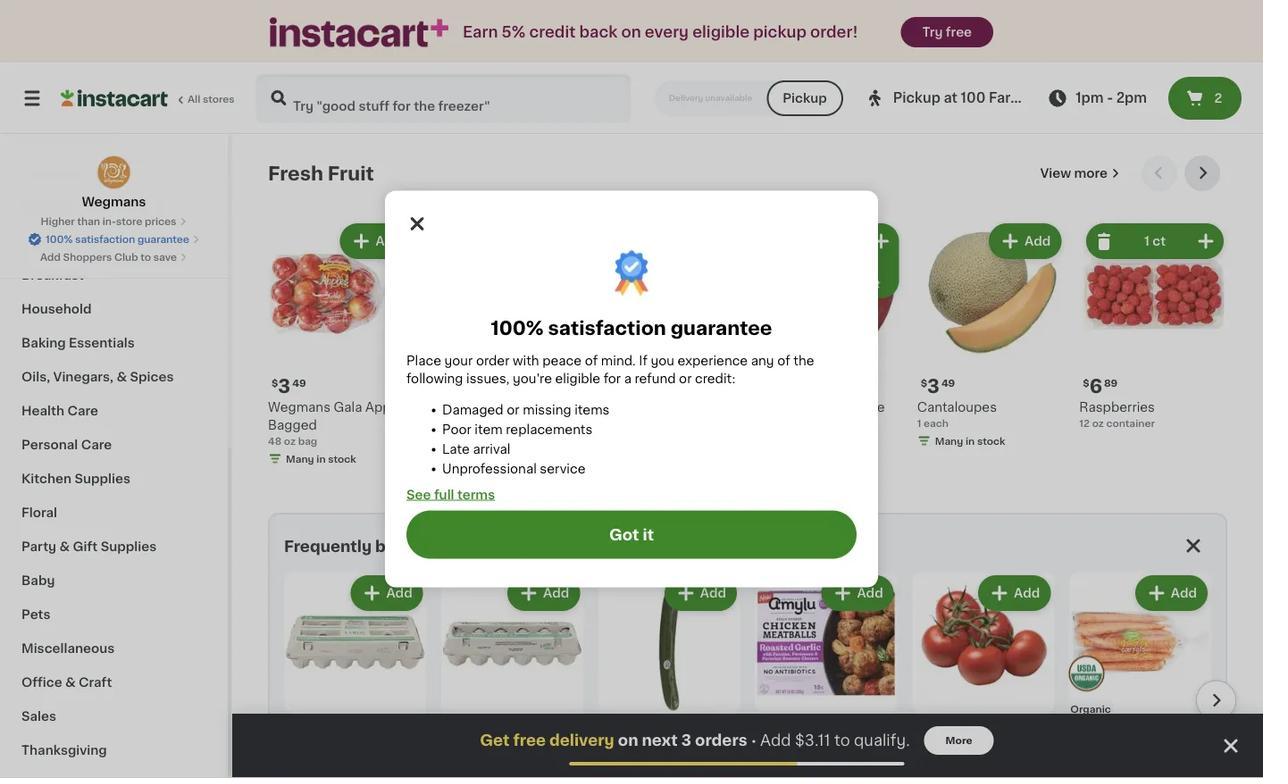 Task type: locate. For each thing, give the bounding box(es) containing it.
0 vertical spatial 12
[[1080, 418, 1090, 428]]

0 horizontal spatial many
[[286, 454, 314, 464]]

tomatoes on-the- vine
[[912, 748, 1030, 778]]

care for health care
[[67, 405, 98, 417]]

wegmans organic carrots
[[1069, 748, 1185, 778]]

0 horizontal spatial eggs,
[[323, 765, 357, 778]]

pickup at 100 farm view button
[[865, 73, 1060, 123]]

$ left 29
[[602, 725, 608, 735]]

orders
[[695, 733, 748, 748]]

wegmans for wegmans organic honeycrisp apples $4.59 / lb
[[593, 401, 655, 413]]

0 horizontal spatial free
[[513, 733, 546, 748]]

chicken
[[798, 765, 849, 778]]

$ 3 49 for wegmans gala apples, bagged
[[272, 377, 306, 396]]

-
[[1107, 92, 1113, 105]]

1 vertical spatial 100% satisfaction guarantee
[[491, 319, 772, 338]]

2 eggs, from the left
[[480, 765, 514, 778]]

stock down wegmans gala apples, bagged 48 oz bag
[[328, 454, 356, 464]]

add button
[[342, 225, 411, 257], [991, 225, 1060, 257], [352, 577, 421, 609], [509, 577, 578, 609], [666, 577, 735, 609], [823, 577, 892, 609], [980, 577, 1049, 609], [1137, 577, 1206, 609]]

1 horizontal spatial $ 3 49
[[921, 377, 955, 396]]

1 vertical spatial eligible
[[555, 372, 601, 385]]

1 horizontal spatial 12
[[1080, 418, 1090, 428]]

large inside wegmans grade aa large eggs, 12 count
[[441, 765, 477, 778]]

2 inside the $ 2 13 each (est.)
[[603, 377, 615, 396]]

oz
[[1092, 418, 1104, 428], [284, 436, 296, 446]]

eggs, down get at left
[[480, 765, 514, 778]]

count for wegmans grade aa large eggs, 18 count
[[378, 765, 416, 778]]

0 vertical spatial (est.)
[[674, 376, 712, 390]]

bought
[[375, 539, 433, 554]]

each inside $3.05 each (estimated) element
[[957, 723, 992, 737]]

pickup left "at"
[[893, 92, 941, 105]]

1 horizontal spatial in
[[479, 454, 488, 464]]

& left craft
[[65, 676, 76, 689]]

2 grade from the left
[[507, 748, 545, 760]]

count right 18
[[378, 765, 416, 778]]

09 left get at left
[[465, 725, 479, 735]]

49 up bagged
[[292, 378, 306, 388]]

final cost by weight
[[781, 279, 880, 289]]

0 vertical spatial 100% satisfaction guarantee
[[46, 235, 189, 244]]

1 vertical spatial to
[[835, 733, 850, 748]]

baking
[[21, 337, 66, 349]]

grade left delivery
[[507, 748, 545, 760]]

3 up bagged
[[278, 377, 291, 396]]

in right late at left bottom
[[479, 454, 488, 464]]

0 vertical spatial to
[[141, 252, 151, 262]]

satisfaction down higher than in-store prices
[[75, 235, 135, 244]]

cost
[[808, 279, 830, 289]]

(est.) down experience
[[674, 376, 712, 390]]

floral link
[[11, 496, 217, 530]]

0 vertical spatial oz
[[1092, 418, 1104, 428]]

count inside wegmans grade aa large eggs, 18 count
[[378, 765, 416, 778]]

oz right 48
[[284, 436, 296, 446]]

1 vertical spatial 100%
[[491, 319, 544, 338]]

organic inside wegmans organic honeycrisp apples $4.59 / lb
[[658, 401, 708, 413]]

1 ct
[[1145, 235, 1166, 248]]

0 vertical spatial goods
[[48, 167, 91, 180]]

dry
[[21, 167, 45, 180]]

$ inside $ 2 29
[[602, 725, 608, 735]]

satisfaction up mind.
[[548, 319, 666, 338]]

free inside treatment tracker modal dialog
[[513, 733, 546, 748]]

many in stock down item
[[448, 454, 519, 464]]

(est.) inside the $ 2 13 each (est.)
[[674, 376, 712, 390]]

pickup inside popup button
[[893, 92, 941, 105]]

every
[[645, 25, 689, 40]]

3 inside section
[[922, 724, 935, 743]]

1 vertical spatial 2
[[603, 377, 615, 396]]

0 horizontal spatial guarantee
[[138, 235, 189, 244]]

1 vertical spatial 09
[[465, 725, 479, 735]]

try free
[[923, 26, 972, 38]]

party & gift supplies link
[[11, 530, 217, 564]]

& left gift
[[59, 541, 70, 553]]

pickup button
[[767, 80, 843, 116]]

many for wegmans pineapple, extra sweet
[[448, 454, 477, 464]]

•
[[751, 733, 757, 748]]

each inside wegmans pineapple, extra sweet 1 each
[[437, 436, 462, 446]]

0 horizontal spatial aa
[[392, 748, 409, 760]]

1 horizontal spatial large
[[441, 765, 477, 778]]

club
[[114, 252, 138, 262]]

0 vertical spatial ct
[[1153, 235, 1166, 248]]

or
[[679, 372, 692, 385], [507, 403, 520, 416]]

wegmans for wegmans grade aa large eggs, 18 count
[[284, 748, 347, 760]]

experience
[[678, 354, 748, 367]]

1 vertical spatial supplies
[[101, 541, 157, 553]]

on right back
[[621, 25, 641, 40]]

if
[[639, 354, 648, 367]]

2 left 29
[[608, 724, 620, 743]]

count for wegmans grade aa large eggs, 12 count
[[534, 765, 572, 778]]

in
[[966, 436, 975, 446], [317, 454, 326, 464], [479, 454, 488, 464]]

view right farm
[[1027, 92, 1060, 105]]

aa inside wegmans grade aa large eggs, 12 count
[[549, 748, 566, 760]]

wegmans inside wegmans pineapple, extra sweet 1 each
[[430, 401, 493, 413]]

eligible inside place your order with peace of mind. if you experience any of the following issues, you're eligible for a refund or credit:
[[555, 372, 601, 385]]

damaged
[[442, 403, 504, 416]]

1 down extra
[[430, 436, 435, 446]]

0 horizontal spatial in
[[317, 454, 326, 464]]

1 down delivery
[[598, 765, 602, 775]]

view left more
[[1041, 167, 1071, 180]]

0 horizontal spatial eligible
[[555, 372, 601, 385]]

3 for wegmans gala apples, bagged
[[278, 377, 291, 396]]

0 vertical spatial 09
[[455, 378, 469, 388]]

aa inside wegmans grade aa large eggs, 18 count
[[392, 748, 409, 760]]

3 up cantaloupes
[[927, 377, 940, 396]]

bag
[[298, 436, 317, 446]]

large inside wegmans grade aa large eggs, 18 count
[[284, 765, 320, 778]]

wegmans organic honeycrisp apples $4.59 / lb
[[593, 401, 712, 446]]

on left next
[[618, 733, 638, 748]]

wegmans inside wegmans gala apples, bagged 48 oz bag
[[268, 401, 331, 413]]

in down cantaloupes 1 each
[[966, 436, 975, 446]]

wegmans inside wegmans grade aa large eggs, 18 count
[[284, 748, 347, 760]]

prepared
[[21, 133, 81, 146]]

satisfaction
[[75, 235, 135, 244], [548, 319, 666, 338]]

1 vertical spatial item carousel region
[[284, 565, 1237, 778]]

grade inside wegmans grade aa large eggs, 18 count
[[350, 748, 389, 760]]

ct left increment quantity of raspberries image on the right top of the page
[[1153, 235, 1166, 248]]

1 vertical spatial ct
[[605, 765, 615, 775]]

0 horizontal spatial of
[[585, 354, 598, 367]]

1 inside cucumber, seedless 1 ct
[[598, 765, 602, 775]]

many in stock for extra
[[448, 454, 519, 464]]

to down soups
[[141, 252, 151, 262]]

pickup down pickup
[[783, 92, 827, 105]]

09 inside $ 3 09
[[455, 378, 469, 388]]

0 horizontal spatial many in stock
[[286, 454, 356, 464]]

floral
[[21, 507, 57, 519]]

following
[[407, 372, 463, 385]]

product group containing 4
[[755, 572, 898, 778]]

grade for 18
[[350, 748, 389, 760]]

treatment tracker modal dialog
[[232, 714, 1263, 778]]

2 aa from the left
[[549, 748, 566, 760]]

vinegars,
[[53, 371, 114, 383]]

got
[[609, 527, 639, 542]]

any
[[751, 354, 774, 367]]

1 apples from the left
[[755, 419, 799, 431]]

1 vertical spatial (est.)
[[996, 723, 1034, 737]]

pets
[[21, 608, 50, 621]]

$ left 89 at the top of the page
[[1083, 378, 1090, 388]]

100% satisfaction guarantee up "add shoppers club to save" link
[[46, 235, 189, 244]]

$ 2 29
[[602, 724, 635, 743]]

1 horizontal spatial eggs,
[[480, 765, 514, 778]]

2 $ 3 49 from the left
[[921, 377, 955, 396]]

eggs, inside wegmans grade aa large eggs, 18 count
[[323, 765, 357, 778]]

2 large from the left
[[441, 765, 477, 778]]

order
[[476, 354, 510, 367]]

$ right •
[[759, 725, 765, 735]]

or inside damaged or missing items poor item replacements late arrival unprofessional service
[[507, 403, 520, 416]]

on
[[621, 25, 641, 40], [618, 733, 638, 748]]

service type group
[[655, 80, 843, 116]]

09 down your in the left top of the page
[[455, 378, 469, 388]]

eggs, for 18
[[323, 765, 357, 778]]

0 horizontal spatial 12
[[518, 765, 531, 778]]

organic inside wegmans organic carrots
[[1135, 748, 1185, 760]]

0 vertical spatial 100%
[[46, 235, 73, 244]]

1 horizontal spatial guarantee
[[671, 319, 772, 338]]

care for personal care
[[81, 439, 112, 451]]

$ 3 49
[[272, 377, 306, 396], [921, 377, 955, 396]]

free for get
[[513, 733, 546, 748]]

household link
[[11, 292, 217, 326]]

goods for canned
[[75, 235, 118, 248]]

1 aa from the left
[[392, 748, 409, 760]]

wegmans inside wegmans organic carrots
[[1069, 748, 1131, 760]]

credit
[[529, 25, 576, 40]]

2 count from the left
[[534, 765, 572, 778]]

goods up shoppers
[[75, 235, 118, 248]]

goods down prepared foods
[[48, 167, 91, 180]]

1 vertical spatial free
[[513, 733, 546, 748]]

in-
[[102, 217, 116, 227]]

full
[[434, 488, 454, 501]]

see
[[407, 488, 431, 501]]

in for extra
[[479, 454, 488, 464]]

item carousel region
[[268, 155, 1228, 499], [284, 565, 1237, 778]]

$ 3 49 up cantaloupes
[[921, 377, 955, 396]]

you
[[651, 354, 675, 367]]

3 for wegmans pineapple, extra sweet
[[441, 377, 453, 396]]

large for wegmans grade aa large eggs, 18 count
[[284, 765, 320, 778]]

1 down cantaloupes
[[917, 418, 922, 428]]

0 vertical spatial or
[[679, 372, 692, 385]]

many in stock down cantaloupes 1 each
[[935, 436, 1006, 446]]

1pm - 2pm link
[[1047, 88, 1147, 109]]

2 horizontal spatial many in stock
[[935, 436, 1006, 446]]

1 horizontal spatial pickup
[[893, 92, 941, 105]]

0 vertical spatial guarantee
[[138, 235, 189, 244]]

0 horizontal spatial stock
[[328, 454, 356, 464]]

wegmans logo image
[[97, 155, 131, 189]]

weight
[[847, 279, 880, 289]]

(est.) inside $3.05 each (estimated) element
[[996, 723, 1034, 737]]

0 horizontal spatial pickup
[[783, 92, 827, 105]]

1 horizontal spatial 100% satisfaction guarantee
[[491, 319, 772, 338]]

49 up cantaloupes
[[942, 378, 955, 388]]

1 large from the left
[[284, 765, 320, 778]]

each down poor
[[437, 436, 462, 446]]

0 horizontal spatial 100% satisfaction guarantee
[[46, 235, 189, 244]]

$ inside $ 3 05
[[916, 725, 922, 735]]

& up club
[[121, 235, 132, 248]]

grade up 18
[[350, 748, 389, 760]]

3 right next
[[682, 733, 692, 748]]

main content
[[232, 134, 1263, 778]]

0 horizontal spatial satisfaction
[[75, 235, 135, 244]]

100% satisfaction guarantee dialog
[[385, 191, 878, 587]]

100% satisfaction guarantee inside 100% satisfaction guarantee "dialog"
[[491, 319, 772, 338]]

3 down your in the left top of the page
[[441, 377, 453, 396]]

1 vertical spatial oz
[[284, 436, 296, 446]]

guarantee up experience
[[671, 319, 772, 338]]

oils, vinegars, & spices link
[[11, 360, 217, 394]]

add button for amylu chicken
[[823, 577, 892, 609]]

wegmans inside wegmans sugar bee apples
[[755, 401, 818, 413]]

more
[[1074, 167, 1108, 180]]

100% satisfaction guarantee inside the 100% satisfaction guarantee button
[[46, 235, 189, 244]]

2 horizontal spatial stock
[[977, 436, 1006, 446]]

0 horizontal spatial grade
[[350, 748, 389, 760]]

eligible right every
[[693, 25, 750, 40]]

1 horizontal spatial of
[[777, 354, 790, 367]]

1 horizontal spatial or
[[679, 372, 692, 385]]

many down poor
[[448, 454, 477, 464]]

many down bag
[[286, 454, 314, 464]]

many in stock down bag
[[286, 454, 356, 464]]

guarantee up the "save" on the top of page
[[138, 235, 189, 244]]

ct down cucumber,
[[605, 765, 615, 775]]

$ 4 59 reg. $6.89 with loyalty card amylu chicken
[[755, 724, 876, 778]]

service
[[540, 462, 586, 475]]

0 horizontal spatial $ 3 49
[[272, 377, 306, 396]]

apples down $1.48 each (estimated) element
[[755, 419, 799, 431]]

pickup for pickup
[[783, 92, 827, 105]]

care up kitchen supplies link
[[81, 439, 112, 451]]

apples inside wegmans organic honeycrisp apples $4.59 / lb
[[669, 419, 712, 431]]

miscellaneous
[[21, 642, 115, 655]]

2 left 13
[[603, 377, 615, 396]]

100% down higher
[[46, 235, 73, 244]]

stock down item
[[490, 454, 519, 464]]

free right try
[[946, 26, 972, 38]]

product group containing 6
[[1080, 220, 1228, 430]]

$ left for
[[596, 378, 603, 388]]

fresh fruit
[[268, 164, 374, 183]]

each down cantaloupes
[[924, 418, 949, 428]]

1 horizontal spatial many
[[448, 454, 477, 464]]

store
[[116, 217, 142, 227]]

supplies down personal care link
[[75, 473, 130, 485]]

item carousel region containing fresh fruit
[[268, 155, 1228, 499]]

3 left 05
[[922, 724, 935, 743]]

1 horizontal spatial to
[[835, 733, 850, 748]]

in down bag
[[317, 454, 326, 464]]

2 vertical spatial 2
[[608, 724, 620, 743]]

None search field
[[256, 73, 631, 123]]

many down cantaloupes 1 each
[[935, 436, 964, 446]]

$ inside $ 4 59 reg. $6.89 with loyalty card amylu chicken
[[759, 725, 765, 735]]

wegmans inside wegmans grade aa large eggs, 12 count
[[441, 748, 504, 760]]

2 apples from the left
[[669, 419, 712, 431]]

sugar
[[821, 401, 857, 413]]

1 vertical spatial goods
[[75, 235, 118, 248]]

1 vertical spatial guarantee
[[671, 319, 772, 338]]

oz down raspberries
[[1092, 418, 1104, 428]]

apples for wegmans organic honeycrisp apples $4.59 / lb
[[669, 419, 712, 431]]

stock down cantaloupes 1 each
[[977, 436, 1006, 446]]

2 for $ 2 29
[[608, 724, 620, 743]]

$3.05 each (estimated) element
[[912, 722, 1055, 745]]

1 horizontal spatial many in stock
[[448, 454, 519, 464]]

grade inside wegmans grade aa large eggs, 12 count
[[507, 748, 545, 760]]

pickup for pickup at 100 farm view
[[893, 92, 941, 105]]

0 vertical spatial free
[[946, 26, 972, 38]]

4
[[765, 724, 778, 743]]

eggs, left 18
[[323, 765, 357, 778]]

0 vertical spatial care
[[67, 405, 98, 417]]

supplies up "baby" link
[[101, 541, 157, 553]]

$ 3 09
[[434, 377, 469, 396]]

1 horizontal spatial stock
[[490, 454, 519, 464]]

carrots
[[1069, 765, 1116, 778]]

100% up with
[[491, 319, 544, 338]]

view more button
[[1033, 155, 1128, 191]]

1 horizontal spatial grade
[[507, 748, 545, 760]]

100% satisfaction guarantee
[[46, 235, 189, 244], [491, 319, 772, 338]]

1 vertical spatial view
[[1041, 167, 1071, 180]]

each down if
[[635, 376, 670, 390]]

wegmans for wegmans sugar bee apples
[[755, 401, 818, 413]]

1 grade from the left
[[350, 748, 389, 760]]

0 vertical spatial view
[[1027, 92, 1060, 105]]

0 vertical spatial satisfaction
[[75, 235, 135, 244]]

section
[[268, 513, 1237, 778]]

of left the
[[777, 354, 790, 367]]

soups
[[135, 235, 175, 248]]

apples inside wegmans sugar bee apples
[[755, 419, 799, 431]]

(est.) up the-
[[996, 723, 1034, 737]]

each up the on-
[[957, 723, 992, 737]]

1 horizontal spatial (est.)
[[996, 723, 1034, 737]]

0 horizontal spatial ct
[[605, 765, 615, 775]]

stock for apples,
[[328, 454, 356, 464]]

0 horizontal spatial large
[[284, 765, 320, 778]]

more button
[[924, 726, 994, 755]]

many in stock for each
[[935, 436, 1006, 446]]

eggs, inside wegmans grade aa large eggs, 12 count
[[480, 765, 514, 778]]

1 horizontal spatial 100%
[[491, 319, 544, 338]]

1 vertical spatial satisfaction
[[548, 319, 666, 338]]

& left pasta
[[94, 167, 104, 180]]

eligible down peace
[[555, 372, 601, 385]]

1 vertical spatial or
[[507, 403, 520, 416]]

condiments & sauces link
[[11, 190, 217, 224]]

care down 'vinegars,'
[[67, 405, 98, 417]]

increment quantity of wegmans sugar bee apples image
[[871, 231, 892, 252]]

1 $ 3 49 from the left
[[272, 377, 306, 396]]

0 vertical spatial 2
[[1215, 92, 1223, 105]]

1 horizontal spatial oz
[[1092, 418, 1104, 428]]

goods inside 'link'
[[48, 167, 91, 180]]

1 horizontal spatial aa
[[549, 748, 566, 760]]

higher
[[41, 217, 75, 227]]

0 horizontal spatial or
[[507, 403, 520, 416]]

view
[[1027, 92, 1060, 105], [1041, 167, 1071, 180]]

add button for tomatoes on-the- vine
[[980, 577, 1049, 609]]

satisfaction inside button
[[75, 235, 135, 244]]

1 49 from the left
[[292, 378, 306, 388]]

1 count from the left
[[378, 765, 416, 778]]

$2.13 each (estimated) element
[[593, 375, 741, 398]]

0 horizontal spatial apples
[[669, 419, 712, 431]]

pickup inside button
[[783, 92, 827, 105]]

add inside treatment tracker modal dialog
[[760, 733, 791, 748]]

100% satisfaction guarantee up if
[[491, 319, 772, 338]]

got it button
[[407, 511, 857, 559]]

1 horizontal spatial apples
[[755, 419, 799, 431]]

2 49 from the left
[[942, 378, 955, 388]]

than
[[77, 217, 100, 227]]

sales
[[21, 710, 56, 723]]

1 vertical spatial care
[[81, 439, 112, 451]]

3
[[278, 377, 291, 396], [441, 377, 453, 396], [927, 377, 940, 396], [922, 724, 935, 743], [682, 733, 692, 748]]

card
[[823, 750, 846, 760]]

2 horizontal spatial many
[[935, 436, 964, 446]]

canned goods & soups
[[21, 235, 175, 248]]

2 right 2pm
[[1215, 92, 1223, 105]]

on inside treatment tracker modal dialog
[[618, 733, 638, 748]]

2 for $ 2 13 each (est.)
[[603, 377, 615, 396]]

1 horizontal spatial 49
[[942, 378, 955, 388]]

0 horizontal spatial (est.)
[[674, 376, 712, 390]]

of left mind.
[[585, 354, 598, 367]]

$ 3 49 up bagged
[[272, 377, 306, 396]]

1 vertical spatial 12
[[518, 765, 531, 778]]

tomatoes
[[912, 748, 974, 760]]

2 button
[[1169, 77, 1242, 120]]

count down delivery
[[534, 765, 572, 778]]

$ up bagged
[[272, 378, 278, 388]]

0 horizontal spatial 100%
[[46, 235, 73, 244]]

count
[[378, 765, 416, 778], [534, 765, 572, 778]]

wegmans inside wegmans organic honeycrisp apples $4.59 / lb
[[593, 401, 655, 413]]

free right get at left
[[513, 733, 546, 748]]

2 inside section
[[608, 724, 620, 743]]

1 vertical spatial on
[[618, 733, 638, 748]]

1 horizontal spatial free
[[946, 26, 972, 38]]

main content containing fresh fruit
[[232, 134, 1263, 778]]

by
[[832, 279, 845, 289]]

$ left 05
[[916, 725, 922, 735]]

at
[[944, 92, 958, 105]]

& inside 'link'
[[94, 167, 104, 180]]

oz inside raspberries 12 oz container
[[1092, 418, 1104, 428]]

each inside cantaloupes 1 each
[[924, 418, 949, 428]]

0 horizontal spatial 49
[[292, 378, 306, 388]]

apples down the $2.13 each (estimated) element
[[669, 419, 712, 431]]

0 vertical spatial item carousel region
[[268, 155, 1228, 499]]

product group
[[268, 220, 416, 470], [755, 220, 903, 479], [917, 220, 1065, 452], [1080, 220, 1228, 430], [284, 572, 427, 778], [441, 572, 584, 778], [598, 572, 741, 778], [755, 572, 898, 778], [912, 572, 1055, 778], [1069, 572, 1212, 778]]

to up card
[[835, 733, 850, 748]]

all stores link
[[61, 73, 236, 123]]

add button for wegmans gala apples, bagged
[[342, 225, 411, 257]]

12
[[1080, 418, 1090, 428], [518, 765, 531, 778]]

stores
[[203, 94, 235, 104]]

count inside wegmans grade aa large eggs, 12 count
[[534, 765, 572, 778]]

& left spices
[[117, 371, 127, 383]]

earn
[[463, 25, 498, 40]]

stock for each
[[977, 436, 1006, 446]]

& up in-
[[104, 201, 114, 214]]

0 horizontal spatial oz
[[284, 436, 296, 446]]

1 horizontal spatial count
[[534, 765, 572, 778]]

2 horizontal spatial in
[[966, 436, 975, 446]]

$ down place
[[434, 378, 441, 388]]

0 horizontal spatial count
[[378, 765, 416, 778]]

0 vertical spatial eligible
[[693, 25, 750, 40]]

baking essentials
[[21, 337, 135, 349]]

personal care
[[21, 439, 112, 451]]

1 horizontal spatial satisfaction
[[548, 319, 666, 338]]

wegmans for wegmans
[[82, 196, 146, 208]]

many in stock for apples,
[[286, 454, 356, 464]]

100% inside button
[[46, 235, 73, 244]]

1 eggs, from the left
[[323, 765, 357, 778]]

goods
[[48, 167, 91, 180], [75, 235, 118, 248]]

product group containing 2
[[598, 572, 741, 778]]



Task type: vqa. For each thing, say whether or not it's contained in the screenshot.
•
yes



Task type: describe. For each thing, give the bounding box(es) containing it.
item carousel region containing 4
[[284, 565, 1237, 778]]

on-
[[977, 748, 1001, 760]]

order!
[[811, 25, 858, 40]]

add shoppers club to save
[[40, 252, 177, 262]]

aa for wegmans grade aa large eggs, 12 count
[[549, 748, 566, 760]]

0 vertical spatial on
[[621, 25, 641, 40]]

many for cantaloupes
[[935, 436, 964, 446]]

baby
[[21, 575, 55, 587]]

get free delivery on next 3 orders • add $3.11 to qualify.
[[480, 733, 910, 748]]

arrival
[[473, 443, 511, 455]]

grade for 12
[[507, 748, 545, 760]]

$ inside the $ 2 13 each (est.)
[[596, 378, 603, 388]]

missing
[[523, 403, 572, 416]]

reg.
[[801, 730, 826, 742]]

vine
[[912, 765, 939, 778]]

product group containing wegmans sugar bee apples
[[755, 220, 903, 479]]

free for try
[[946, 26, 972, 38]]

wegmans for wegmans pineapple, extra sweet 1 each
[[430, 401, 493, 413]]

eggs, for 12
[[480, 765, 514, 778]]

add button for wegmans grade aa large eggs, 12 count
[[509, 577, 578, 609]]

09 inside section
[[465, 725, 479, 735]]

1 horizontal spatial eligible
[[693, 25, 750, 40]]

$ up cantaloupes
[[921, 378, 927, 388]]

foods
[[84, 133, 124, 146]]

in for each
[[966, 436, 975, 446]]

with loyalty card price $4.59. original price $6.89. element
[[755, 722, 898, 745]]

items
[[575, 403, 610, 416]]

back
[[579, 25, 618, 40]]

your
[[445, 354, 473, 367]]

apples,
[[366, 401, 412, 413]]

ct inside cucumber, seedless 1 ct
[[605, 765, 615, 775]]

each inside the $ 2 13 each (est.)
[[635, 376, 670, 390]]

with
[[513, 354, 539, 367]]

try
[[923, 26, 943, 38]]

wegmans for wegmans grade aa large eggs, 12 count
[[441, 748, 504, 760]]

05
[[936, 725, 950, 735]]

oils,
[[21, 371, 50, 383]]

higher than in-store prices link
[[41, 214, 187, 229]]

guarantee inside button
[[138, 235, 189, 244]]

add button for cantaloupes
[[991, 225, 1060, 257]]

remove raspberries image
[[1094, 231, 1115, 252]]

sales link
[[11, 700, 217, 734]]

express icon image
[[270, 17, 448, 47]]

with
[[760, 750, 784, 760]]

pasta
[[107, 167, 144, 180]]

100% inside "dialog"
[[491, 319, 544, 338]]

1 right remove raspberries image
[[1145, 235, 1150, 248]]

& inside "link"
[[65, 676, 76, 689]]

damaged or missing items poor item replacements late arrival unprofessional service
[[442, 403, 610, 475]]

issues,
[[466, 372, 510, 385]]

qualify.
[[854, 733, 910, 748]]

satisfaction inside "dialog"
[[548, 319, 666, 338]]

wegmans gala apples, bagged 48 oz bag
[[268, 401, 412, 446]]

$ inside $ 3 09
[[434, 378, 441, 388]]

wegmans for wegmans organic carrots
[[1069, 748, 1131, 760]]

place your order with peace of mind. if you experience any of the following issues, you're eligible for a refund or credit:
[[407, 354, 814, 385]]

12 inside wegmans grade aa large eggs, 12 count
[[518, 765, 531, 778]]

instacart logo image
[[61, 88, 168, 109]]

replacements
[[506, 423, 593, 436]]

goods for dry
[[48, 167, 91, 180]]

together
[[437, 539, 507, 554]]

final
[[781, 279, 805, 289]]

49 for cantaloupes
[[942, 378, 955, 388]]

bee
[[860, 401, 885, 413]]

pickup
[[753, 25, 807, 40]]

3 inside treatment tracker modal dialog
[[682, 733, 692, 748]]

prepared foods
[[21, 133, 124, 146]]

wegmans grade aa large eggs, 18 count button
[[284, 572, 427, 778]]

bagged
[[268, 419, 317, 431]]

pets link
[[11, 598, 217, 632]]

oz inside wegmans gala apples, bagged 48 oz bag
[[284, 436, 296, 446]]

terms
[[457, 488, 495, 501]]

2pm
[[1117, 92, 1147, 105]]

in for apples,
[[317, 454, 326, 464]]

it
[[643, 527, 654, 542]]

party & gift supplies
[[21, 541, 157, 553]]

container
[[1107, 418, 1155, 428]]

pickup at 100 farm view
[[893, 92, 1060, 105]]

view more
[[1041, 167, 1108, 180]]

add shoppers club to save link
[[40, 250, 188, 264]]

1pm - 2pm
[[1076, 92, 1147, 105]]

kitchen supplies
[[21, 473, 130, 485]]

earn 5% credit back on every eligible pickup order!
[[463, 25, 858, 40]]

fresh
[[268, 164, 323, 183]]

12 inside raspberries 12 oz container
[[1080, 418, 1090, 428]]

delivery
[[549, 733, 615, 748]]

gala
[[334, 401, 362, 413]]

13
[[617, 378, 628, 388]]

1 inside cantaloupes 1 each
[[917, 418, 922, 428]]

apples for wegmans sugar bee apples
[[755, 419, 799, 431]]

cantaloupes 1 each
[[917, 401, 997, 428]]

section containing 4
[[268, 513, 1237, 778]]

18
[[361, 765, 374, 778]]

item
[[475, 423, 503, 436]]

large for wegmans grade aa large eggs, 12 count
[[441, 765, 477, 778]]

aa for wegmans grade aa large eggs, 18 count
[[392, 748, 409, 760]]

2 inside 2 button
[[1215, 92, 1223, 105]]

1 inside wegmans pineapple, extra sweet 1 each
[[430, 436, 435, 446]]

100% satisfaction guarantee button
[[28, 229, 200, 247]]

0 horizontal spatial to
[[141, 252, 151, 262]]

extra
[[430, 419, 463, 431]]

office
[[21, 676, 62, 689]]

poor
[[442, 423, 472, 436]]

office & craft
[[21, 676, 112, 689]]

craft
[[79, 676, 112, 689]]

2 of from the left
[[777, 354, 790, 367]]

0 vertical spatial supplies
[[75, 473, 130, 485]]

add button for cucumber, seedless
[[666, 577, 735, 609]]

credit:
[[695, 372, 736, 385]]

view inside item carousel region
[[1041, 167, 1071, 180]]

48
[[268, 436, 282, 446]]

raspberries
[[1080, 401, 1155, 413]]

cucumber,
[[598, 748, 667, 760]]

many for wegmans gala apples, bagged
[[286, 454, 314, 464]]

$ 3 49 for cantaloupes
[[921, 377, 955, 396]]

100
[[961, 92, 986, 105]]

stock for extra
[[490, 454, 519, 464]]

thanksgiving
[[21, 744, 107, 757]]

29
[[622, 725, 635, 735]]

guarantee inside "dialog"
[[671, 319, 772, 338]]

breakfast
[[21, 269, 84, 281]]

frequently
[[284, 539, 372, 554]]

wegmans grade aa large eggs, 18 count
[[284, 748, 416, 778]]

cantaloupes
[[917, 401, 997, 413]]

unprofessional
[[442, 462, 537, 475]]

fruit
[[328, 164, 374, 183]]

1 of from the left
[[585, 354, 598, 367]]

personal
[[21, 439, 78, 451]]

the-
[[1001, 748, 1030, 760]]

or inside place your order with peace of mind. if you experience any of the following issues, you're eligible for a refund or credit:
[[679, 372, 692, 385]]

personal care link
[[11, 428, 217, 462]]

1 horizontal spatial ct
[[1153, 235, 1166, 248]]

amylu
[[755, 765, 795, 778]]

all
[[188, 94, 200, 104]]

$ inside $ 6 89
[[1083, 378, 1090, 388]]

to inside treatment tracker modal dialog
[[835, 733, 850, 748]]

higher than in-store prices
[[41, 217, 176, 227]]

the
[[794, 354, 814, 367]]

sauces
[[117, 201, 165, 214]]

49 for wegmans
[[292, 378, 306, 388]]

peace
[[543, 354, 582, 367]]

$1.48 each (estimated) element
[[755, 375, 903, 398]]

3 for cantaloupes
[[927, 377, 940, 396]]

next
[[642, 733, 678, 748]]

prices
[[145, 217, 176, 227]]

wegmans for wegmans gala apples, bagged 48 oz bag
[[268, 401, 331, 413]]

frequently bought together
[[284, 539, 507, 554]]

increment quantity of raspberries image
[[1196, 231, 1217, 252]]

sweet
[[466, 419, 505, 431]]

$3.11
[[795, 733, 831, 748]]



